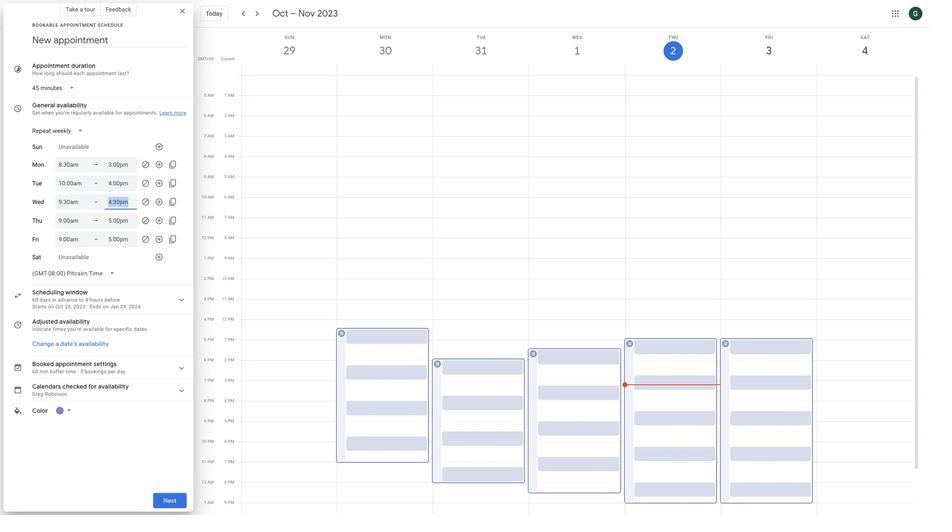 Task type: describe. For each thing, give the bounding box(es) containing it.
appointments.
[[124, 110, 158, 116]]

1 horizontal spatial 12 pm
[[222, 317, 234, 322]]

60 inside booked appointment settings 60 min buffer time · 5 bookings per day
[[32, 369, 38, 375]]

sat 4
[[861, 35, 871, 58]]

0 horizontal spatial 4 pm
[[204, 317, 214, 322]]

appointment
[[32, 62, 70, 70]]

1 vertical spatial 8 am
[[225, 236, 234, 240]]

unavailable for sat
[[59, 254, 89, 261]]

tour
[[85, 6, 95, 13]]

next button
[[153, 491, 187, 511]]

indicate
[[32, 327, 51, 333]]

a for take
[[80, 6, 83, 13]]

Start time on Mondays text field
[[59, 160, 84, 170]]

each
[[74, 71, 85, 76]]

sunday, october 29 element
[[280, 41, 299, 61]]

30 column header
[[337, 28, 434, 75]]

sat for sat 4
[[861, 35, 871, 40]]

· inside scheduling window 60 days in advance to 4 hours before starts on oct 26, 2023 · ends on jan 24, 2024
[[87, 304, 88, 310]]

0 vertical spatial 8 am
[[204, 154, 214, 159]]

for inside adjusted availability indicate times you're available for specific dates
[[106, 327, 112, 333]]

wed 1
[[573, 35, 583, 58]]

4 inside 'sat 4'
[[862, 44, 868, 58]]

feedback
[[106, 6, 131, 13]]

2 inside thu 2
[[670, 44, 676, 58]]

0 horizontal spatial 3 pm
[[204, 297, 214, 302]]

more
[[174, 110, 186, 116]]

3 inside fri 3
[[766, 44, 772, 58]]

tue 31
[[475, 35, 487, 58]]

thursday, november 2, today element
[[664, 41, 684, 61]]

12 am
[[202, 480, 214, 485]]

availability inside general availability set when you're regularly available for appointments. learn more
[[57, 102, 87, 109]]

ends
[[90, 304, 101, 310]]

End time on Wednesdays text field
[[108, 197, 134, 207]]

1 vertical spatial 5 pm
[[225, 419, 234, 424]]

2 column header
[[625, 28, 722, 75]]

fri for fri
[[32, 236, 39, 243]]

to
[[79, 297, 84, 303]]

scheduling window 60 days in advance to 4 hours before starts on oct 26, 2023 · ends on jan 24, 2024
[[32, 289, 141, 310]]

End time on Tuesdays text field
[[108, 178, 134, 189]]

per
[[108, 369, 116, 375]]

should
[[56, 71, 72, 76]]

dates
[[134, 327, 147, 333]]

booked appointment settings 60 min buffer time · 5 bookings per day
[[32, 361, 126, 375]]

0 vertical spatial 2023
[[317, 8, 338, 20]]

appointment inside booked appointment settings 60 min buffer time · 5 bookings per day
[[55, 361, 92, 368]]

3 am
[[225, 134, 234, 138]]

5 cell from the left
[[623, 75, 722, 516]]

Start time on Thursdays text field
[[59, 216, 84, 226]]

0 horizontal spatial 8 pm
[[204, 399, 214, 403]]

1 vertical spatial 11
[[222, 297, 227, 302]]

2024
[[129, 304, 141, 310]]

appointment inside "appointment duration how long should each appointment last?"
[[86, 71, 117, 76]]

color
[[32, 407, 48, 415]]

1 horizontal spatial 11 am
[[222, 297, 234, 302]]

scheduling
[[32, 289, 64, 296]]

– for fri
[[94, 236, 98, 243]]

you're for general
[[55, 110, 70, 116]]

settings
[[94, 361, 117, 368]]

1 horizontal spatial 4 pm
[[225, 399, 234, 403]]

1 horizontal spatial oct
[[273, 8, 289, 20]]

2 on from the left
[[103, 304, 109, 310]]

learn more link
[[159, 110, 186, 116]]

window
[[66, 289, 88, 296]]

sun for sun 29
[[285, 35, 295, 40]]

current
[[221, 56, 235, 61]]

3 cell from the left
[[432, 75, 530, 516]]

fri 3
[[766, 35, 774, 58]]

1 vertical spatial 12
[[222, 317, 227, 322]]

0 vertical spatial 6 pm
[[204, 358, 214, 363]]

a for change
[[56, 340, 59, 348]]

4 inside scheduling window 60 days in advance to 4 hours before starts on oct 26, 2023 · ends on jan 24, 2024
[[85, 297, 88, 303]]

1 vertical spatial 7 pm
[[225, 460, 234, 465]]

1 vertical spatial 8 pm
[[225, 480, 234, 485]]

greg
[[32, 392, 43, 398]]

0 vertical spatial 11 am
[[202, 215, 214, 220]]

29
[[283, 44, 295, 58]]

5 inside booked appointment settings 60 min buffer time · 5 bookings per day
[[80, 369, 83, 375]]

how
[[32, 71, 43, 76]]

days
[[40, 297, 51, 303]]

take a tour button
[[60, 3, 101, 16]]

2 vertical spatial 11
[[202, 460, 207, 465]]

duration
[[71, 62, 96, 70]]

fri for fri 3
[[766, 35, 774, 40]]

starts
[[32, 304, 47, 310]]

1 cell from the left
[[242, 75, 338, 516]]

when
[[41, 110, 54, 116]]

change a date's availability button
[[29, 336, 112, 352]]

monday, october 30 element
[[376, 41, 395, 61]]

specific
[[114, 327, 133, 333]]

4 column header
[[817, 28, 914, 75]]

3 column header
[[721, 28, 818, 75]]

last?
[[118, 71, 129, 76]]

0 vertical spatial 9 am
[[204, 175, 214, 179]]

0 vertical spatial 5 am
[[204, 93, 214, 98]]

0 horizontal spatial 1 am
[[204, 501, 214, 505]]

take a tour
[[66, 6, 95, 13]]

buffer
[[50, 369, 64, 375]]

31 column header
[[433, 28, 530, 75]]

general
[[32, 102, 55, 109]]

0 horizontal spatial 6 am
[[204, 113, 214, 118]]

hours
[[90, 297, 103, 303]]

1 horizontal spatial 2 pm
[[225, 358, 234, 363]]

1 horizontal spatial 1 pm
[[225, 338, 234, 342]]

7 cell from the left
[[818, 75, 914, 516]]

sun for sun
[[32, 144, 42, 150]]

robinson
[[45, 392, 67, 398]]

tue for tue
[[32, 180, 42, 187]]

· inside booked appointment settings 60 min buffer time · 5 bookings per day
[[78, 369, 79, 375]]

60 inside scheduling window 60 days in advance to 4 hours before starts on oct 26, 2023 · ends on jan 24, 2024
[[32, 297, 38, 303]]

calendars
[[32, 383, 61, 391]]

0 vertical spatial 2 pm
[[204, 276, 214, 281]]

bookable
[[32, 23, 59, 28]]

calendars checked for availability greg robinson
[[32, 383, 129, 398]]

availability inside button
[[79, 340, 109, 348]]

wednesday, november 1 element
[[568, 41, 588, 61]]

1 inside wed 1
[[574, 44, 580, 58]]

jan
[[110, 304, 119, 310]]

availability inside "calendars checked for availability greg robinson"
[[98, 383, 129, 391]]

24,
[[120, 304, 127, 310]]

nov
[[299, 8, 315, 20]]

1 horizontal spatial 6 am
[[225, 195, 234, 200]]

0 vertical spatial 5 pm
[[204, 338, 214, 342]]

1 horizontal spatial 9 pm
[[225, 501, 234, 505]]

30
[[379, 44, 391, 58]]

change a date's availability
[[32, 340, 109, 348]]

End time on Thursdays text field
[[108, 216, 134, 226]]

today button
[[200, 3, 228, 24]]

0 vertical spatial 1 am
[[225, 93, 234, 98]]

in
[[52, 297, 56, 303]]

date's
[[60, 340, 77, 348]]

thu for thu
[[32, 217, 42, 224]]

2 vertical spatial 10
[[202, 440, 207, 444]]

tue for tue 31
[[477, 35, 487, 40]]



Task type: vqa. For each thing, say whether or not it's contained in the screenshot.
19 Element
no



Task type: locate. For each thing, give the bounding box(es) containing it.
60 up the starts
[[32, 297, 38, 303]]

0 horizontal spatial 1 pm
[[204, 256, 214, 261]]

sun down set
[[32, 144, 42, 150]]

next
[[163, 497, 177, 505]]

0 vertical spatial 3 pm
[[204, 297, 214, 302]]

thu left start time on thursdays text box
[[32, 217, 42, 224]]

sun inside sun 29
[[285, 35, 295, 40]]

0 horizontal spatial sat
[[32, 254, 41, 261]]

on left jan
[[103, 304, 109, 310]]

friday, november 3 element
[[760, 41, 780, 61]]

0 vertical spatial 1 pm
[[204, 256, 214, 261]]

thu
[[669, 35, 679, 40], [32, 217, 42, 224]]

1 horizontal spatial tue
[[477, 35, 487, 40]]

2 vertical spatial for
[[88, 383, 97, 391]]

for left appointments.
[[115, 110, 122, 116]]

1 vertical spatial 60
[[32, 369, 38, 375]]

1 vertical spatial mon
[[32, 161, 44, 168]]

None field
[[29, 80, 81, 96], [29, 123, 90, 138], [29, 266, 121, 281], [29, 80, 81, 96], [29, 123, 90, 138], [29, 266, 121, 281]]

wed for wed 1
[[573, 35, 583, 40]]

3 pm
[[204, 297, 214, 302], [225, 378, 234, 383]]

feedback button
[[101, 3, 137, 16]]

1 horizontal spatial ·
[[87, 304, 88, 310]]

regularly
[[71, 110, 92, 116]]

5 am down gmt+00 on the top left
[[204, 93, 214, 98]]

1 vertical spatial 11 am
[[222, 297, 234, 302]]

for down bookings
[[88, 383, 97, 391]]

1 horizontal spatial 7 am
[[225, 215, 234, 220]]

5 am
[[204, 93, 214, 98], [225, 175, 234, 179]]

long
[[44, 71, 55, 76]]

0 horizontal spatial mon
[[32, 161, 44, 168]]

set
[[32, 110, 40, 116]]

you're inside general availability set when you're regularly available for appointments. learn more
[[55, 110, 70, 116]]

mon
[[380, 35, 392, 40], [32, 161, 44, 168]]

1 vertical spatial appointment
[[55, 361, 92, 368]]

4 am
[[225, 154, 234, 159]]

1 vertical spatial tue
[[32, 180, 42, 187]]

1 vertical spatial a
[[56, 340, 59, 348]]

appointment duration how long should each appointment last?
[[32, 62, 129, 76]]

11 pm
[[202, 460, 214, 465]]

adjusted
[[32, 318, 58, 326]]

– right start time on thursdays text box
[[94, 217, 98, 224]]

sat up the saturday, november 4 element
[[861, 35, 871, 40]]

2023 right 'nov'
[[317, 8, 338, 20]]

oct down in
[[55, 304, 64, 310]]

0 vertical spatial 9 pm
[[204, 419, 214, 424]]

0 vertical spatial sun
[[285, 35, 295, 40]]

sat inside 4 column header
[[861, 35, 871, 40]]

3
[[766, 44, 772, 58], [225, 134, 227, 138], [204, 297, 207, 302], [225, 378, 227, 383]]

1 vertical spatial fri
[[32, 236, 39, 243]]

1 horizontal spatial 2023
[[317, 8, 338, 20]]

Start time on Tuesdays text field
[[59, 178, 84, 189]]

9 am
[[204, 175, 214, 179], [225, 256, 234, 261]]

6 am left the 2 am
[[204, 113, 214, 118]]

0 horizontal spatial 2023
[[73, 304, 85, 310]]

0 vertical spatial you're
[[55, 110, 70, 116]]

0 horizontal spatial 9 am
[[204, 175, 214, 179]]

1 am down 12 am
[[204, 501, 214, 505]]

0 horizontal spatial 12 pm
[[202, 236, 214, 240]]

5
[[204, 93, 207, 98], [225, 175, 227, 179], [204, 338, 207, 342], [80, 369, 83, 375], [225, 419, 227, 424]]

1 vertical spatial sat
[[32, 254, 41, 261]]

appointment down duration at the left of the page
[[86, 71, 117, 76]]

grid containing 29
[[197, 28, 921, 516]]

Add title text field
[[32, 34, 187, 47]]

0 horizontal spatial thu
[[32, 217, 42, 224]]

before
[[105, 297, 120, 303]]

a
[[80, 6, 83, 13], [56, 340, 59, 348]]

tue
[[477, 35, 487, 40], [32, 180, 42, 187]]

tue up the 31
[[477, 35, 487, 40]]

2 unavailable from the top
[[59, 254, 89, 261]]

sat up scheduling
[[32, 254, 41, 261]]

wed
[[573, 35, 583, 40], [32, 199, 44, 206]]

thu 2
[[669, 35, 679, 58]]

1
[[574, 44, 580, 58], [225, 93, 227, 98], [204, 256, 207, 261], [225, 338, 227, 342], [204, 501, 207, 505]]

1 horizontal spatial 5 pm
[[225, 419, 234, 424]]

wed left start time on wednesdays text box
[[32, 199, 44, 206]]

grid
[[197, 28, 921, 516]]

2023
[[317, 8, 338, 20], [73, 304, 85, 310]]

– for mon
[[94, 161, 98, 168]]

wed up wednesday, november 1 element
[[573, 35, 583, 40]]

1 horizontal spatial 5 am
[[225, 175, 234, 179]]

sat
[[861, 35, 871, 40], [32, 254, 41, 261]]

– for tue
[[94, 180, 98, 187]]

5 am down 4 am
[[225, 175, 234, 179]]

0 horizontal spatial 7 am
[[204, 134, 214, 138]]

2 vertical spatial 12
[[202, 480, 207, 485]]

60 left "min"
[[32, 369, 38, 375]]

mon for mon
[[32, 161, 44, 168]]

available inside adjusted availability indicate times you're available for specific dates
[[83, 327, 104, 333]]

time
[[66, 369, 76, 375]]

29 column header
[[241, 28, 338, 75]]

available right regularly
[[93, 110, 114, 116]]

fri left start time on fridays text field
[[32, 236, 39, 243]]

today
[[206, 10, 223, 17]]

tue left start time on tuesdays text box at the top left of page
[[32, 180, 42, 187]]

for
[[115, 110, 122, 116], [106, 327, 112, 333], [88, 383, 97, 391]]

oct left 'nov'
[[273, 8, 289, 20]]

1 horizontal spatial 9 am
[[225, 256, 234, 261]]

min
[[40, 369, 49, 375]]

thu up thursday, november 2, today element
[[669, 35, 679, 40]]

on down in
[[48, 304, 54, 310]]

1 horizontal spatial 8 pm
[[225, 480, 234, 485]]

unavailable down start time on fridays text field
[[59, 254, 89, 261]]

sun 29
[[283, 35, 295, 58]]

8 pm right 12 am
[[225, 480, 234, 485]]

bookings
[[85, 369, 107, 375]]

1 horizontal spatial mon
[[380, 35, 392, 40]]

0 horizontal spatial 5 am
[[204, 93, 214, 98]]

for left specific
[[106, 327, 112, 333]]

day
[[117, 369, 126, 375]]

1 60 from the top
[[32, 297, 38, 303]]

End time on Fridays text field
[[108, 234, 134, 245]]

– right start time on fridays text field
[[94, 236, 98, 243]]

0 horizontal spatial 7 pm
[[204, 378, 214, 383]]

availability up regularly
[[57, 102, 87, 109]]

1 vertical spatial 7 am
[[225, 215, 234, 220]]

0 horizontal spatial 6 pm
[[204, 358, 214, 363]]

unavailable
[[59, 144, 89, 150], [59, 254, 89, 261]]

2023 down to
[[73, 304, 85, 310]]

7 pm
[[204, 378, 214, 383], [225, 460, 234, 465]]

1 horizontal spatial 7 pm
[[225, 460, 234, 465]]

a left the tour on the left of the page
[[80, 6, 83, 13]]

1 vertical spatial unavailable
[[59, 254, 89, 261]]

1 vertical spatial 2 pm
[[225, 358, 234, 363]]

0 horizontal spatial 10 am
[[202, 195, 214, 200]]

sun up 29 on the left of page
[[285, 35, 295, 40]]

0 vertical spatial 12
[[202, 236, 207, 240]]

take
[[66, 6, 78, 13]]

thu for thu 2
[[669, 35, 679, 40]]

you're
[[55, 110, 70, 116], [68, 327, 82, 333]]

advance
[[58, 297, 78, 303]]

0 vertical spatial 7 pm
[[204, 378, 214, 383]]

unavailable up start time on mondays "text box"
[[59, 144, 89, 150]]

cell
[[242, 75, 338, 516], [336, 75, 434, 516], [432, 75, 530, 516], [529, 75, 626, 516], [623, 75, 722, 516], [721, 75, 818, 516], [818, 75, 914, 516]]

0 vertical spatial 7 am
[[204, 134, 214, 138]]

1 horizontal spatial a
[[80, 6, 83, 13]]

wed inside 1 column header
[[573, 35, 583, 40]]

bookable appointment schedule
[[32, 23, 124, 28]]

1 vertical spatial 3 pm
[[225, 378, 234, 383]]

appointment
[[60, 23, 96, 28]]

oct – nov 2023
[[273, 8, 338, 20]]

6 am down 4 am
[[225, 195, 234, 200]]

fri
[[766, 35, 774, 40], [32, 236, 39, 243]]

1 horizontal spatial 6 pm
[[225, 440, 234, 444]]

10 am
[[202, 195, 214, 200], [222, 276, 234, 281]]

available down ends
[[83, 327, 104, 333]]

– for wed
[[94, 199, 98, 206]]

0 vertical spatial a
[[80, 6, 83, 13]]

60
[[32, 297, 38, 303], [32, 369, 38, 375]]

1 column header
[[529, 28, 626, 75]]

0 vertical spatial 10
[[202, 195, 207, 200]]

tue inside tue 31
[[477, 35, 487, 40]]

availability down adjusted availability indicate times you're available for specific dates
[[79, 340, 109, 348]]

2023 inside scheduling window 60 days in advance to 4 hours before starts on oct 26, 2023 · ends on jan 24, 2024
[[73, 304, 85, 310]]

you're right when
[[55, 110, 70, 116]]

1 horizontal spatial 10 am
[[222, 276, 234, 281]]

1 horizontal spatial on
[[103, 304, 109, 310]]

mon 30
[[379, 35, 392, 58]]

0 vertical spatial 12 pm
[[202, 236, 214, 240]]

1 horizontal spatial sat
[[861, 35, 871, 40]]

1 on from the left
[[48, 304, 54, 310]]

1 unavailable from the top
[[59, 144, 89, 150]]

appointment
[[86, 71, 117, 76], [55, 361, 92, 368]]

2 am
[[225, 113, 234, 118]]

– left 'nov'
[[291, 8, 296, 20]]

adjusted availability indicate times you're available for specific dates
[[32, 318, 147, 333]]

0 vertical spatial 60
[[32, 297, 38, 303]]

1 vertical spatial available
[[83, 327, 104, 333]]

Start time on Fridays text field
[[59, 234, 84, 245]]

1 am up the 2 am
[[225, 93, 234, 98]]

1 horizontal spatial sun
[[285, 35, 295, 40]]

am
[[208, 93, 214, 98], [228, 93, 234, 98], [208, 113, 214, 118], [228, 113, 234, 118], [208, 134, 214, 138], [228, 134, 234, 138], [208, 154, 214, 159], [228, 154, 234, 159], [208, 175, 214, 179], [228, 175, 234, 179], [208, 195, 214, 200], [228, 195, 234, 200], [208, 215, 214, 220], [228, 215, 234, 220], [228, 236, 234, 240], [228, 256, 234, 261], [228, 276, 234, 281], [228, 297, 234, 302], [208, 480, 214, 485], [208, 501, 214, 505]]

1 vertical spatial 10
[[222, 276, 227, 281]]

tuesday, october 31 element
[[472, 41, 492, 61]]

schedule
[[98, 23, 124, 28]]

0 vertical spatial for
[[115, 110, 122, 116]]

2
[[670, 44, 676, 58], [225, 113, 227, 118], [204, 276, 207, 281], [225, 358, 227, 363]]

0 horizontal spatial ·
[[78, 369, 79, 375]]

availability inside adjusted availability indicate times you're available for specific dates
[[59, 318, 90, 326]]

1 vertical spatial 5 am
[[225, 175, 234, 179]]

sun
[[285, 35, 295, 40], [32, 144, 42, 150]]

· right "time"
[[78, 369, 79, 375]]

End time on Mondays text field
[[108, 160, 134, 170]]

0 horizontal spatial 8 am
[[204, 154, 214, 159]]

2 horizontal spatial for
[[115, 110, 122, 116]]

0 vertical spatial 6 am
[[204, 113, 214, 118]]

0 horizontal spatial 5 pm
[[204, 338, 214, 342]]

0 horizontal spatial fri
[[32, 236, 39, 243]]

sat for sat
[[32, 254, 41, 261]]

change
[[32, 340, 54, 348]]

0 horizontal spatial a
[[56, 340, 59, 348]]

on
[[48, 304, 54, 310], [103, 304, 109, 310]]

saturday, november 4 element
[[856, 41, 876, 61]]

wed for wed
[[32, 199, 44, 206]]

booked
[[32, 361, 54, 368]]

· left ends
[[87, 304, 88, 310]]

6 cell from the left
[[721, 75, 818, 516]]

0 horizontal spatial wed
[[32, 199, 44, 206]]

– left end time on tuesdays text box
[[94, 180, 98, 187]]

– right start time on wednesdays text box
[[94, 199, 98, 206]]

4 cell from the left
[[529, 75, 626, 516]]

8 pm up '10 pm'
[[204, 399, 214, 403]]

0 horizontal spatial for
[[88, 383, 97, 391]]

1 vertical spatial 12 pm
[[222, 317, 234, 322]]

– left "end time on mondays" text box
[[94, 161, 98, 168]]

12
[[202, 236, 207, 240], [222, 317, 227, 322], [202, 480, 207, 485]]

– for thu
[[94, 217, 98, 224]]

0 vertical spatial thu
[[669, 35, 679, 40]]

1 horizontal spatial thu
[[669, 35, 679, 40]]

31
[[475, 44, 487, 58]]

you're for adjusted
[[68, 327, 82, 333]]

available inside general availability set when you're regularly available for appointments. learn more
[[93, 110, 114, 116]]

row
[[238, 75, 914, 516]]

a left date's on the left
[[56, 340, 59, 348]]

1 vertical spatial for
[[106, 327, 112, 333]]

times
[[53, 327, 66, 333]]

checked
[[63, 383, 87, 391]]

0 vertical spatial 4 pm
[[204, 317, 214, 322]]

thu inside '2' column header
[[669, 35, 679, 40]]

0 vertical spatial oct
[[273, 8, 289, 20]]

fri inside the '3' column header
[[766, 35, 774, 40]]

0 horizontal spatial 9 pm
[[204, 419, 214, 424]]

fri up the friday, november 3 element
[[766, 35, 774, 40]]

mon for mon 30
[[380, 35, 392, 40]]

6 pm
[[204, 358, 214, 363], [225, 440, 234, 444]]

Start time on Wednesdays text field
[[59, 197, 84, 207]]

mon up 30 at the top left of page
[[380, 35, 392, 40]]

availability down per
[[98, 383, 129, 391]]

mon inside mon 30
[[380, 35, 392, 40]]

0 vertical spatial wed
[[573, 35, 583, 40]]

4 pm
[[204, 317, 214, 322], [225, 399, 234, 403]]

12 pm
[[202, 236, 214, 240], [222, 317, 234, 322]]

0 vertical spatial tue
[[477, 35, 487, 40]]

you're up change a date's availability on the left bottom
[[68, 327, 82, 333]]

10 pm
[[202, 440, 214, 444]]

unavailable for sun
[[59, 144, 89, 150]]

gmt+00
[[198, 56, 214, 61]]

availability down 26,
[[59, 318, 90, 326]]

11 am
[[202, 215, 214, 220], [222, 297, 234, 302]]

2 60 from the top
[[32, 369, 38, 375]]

1 vertical spatial 10 am
[[222, 276, 234, 281]]

2 cell from the left
[[336, 75, 434, 516]]

learn
[[159, 110, 173, 116]]

oct inside scheduling window 60 days in advance to 4 hours before starts on oct 26, 2023 · ends on jan 24, 2024
[[55, 304, 64, 310]]

1 vertical spatial 9 am
[[225, 256, 234, 261]]

0 horizontal spatial 2 pm
[[204, 276, 214, 281]]

1 vertical spatial 6 am
[[225, 195, 234, 200]]

8 am
[[204, 154, 214, 159], [225, 236, 234, 240]]

mon left start time on mondays "text box"
[[32, 161, 44, 168]]

availability
[[57, 102, 87, 109], [59, 318, 90, 326], [79, 340, 109, 348], [98, 383, 129, 391]]

you're inside adjusted availability indicate times you're available for specific dates
[[68, 327, 82, 333]]

0 vertical spatial unavailable
[[59, 144, 89, 150]]

26,
[[65, 304, 72, 310]]

appointment up "time"
[[55, 361, 92, 368]]

1 vertical spatial 1 pm
[[225, 338, 234, 342]]

for inside general availability set when you're regularly available for appointments. learn more
[[115, 110, 122, 116]]

0 vertical spatial appointment
[[86, 71, 117, 76]]

for inside "calendars checked for availability greg robinson"
[[88, 383, 97, 391]]

general availability set when you're regularly available for appointments. learn more
[[32, 102, 186, 116]]

0 vertical spatial 11
[[202, 215, 207, 220]]

0 vertical spatial sat
[[861, 35, 871, 40]]

4
[[862, 44, 868, 58], [225, 154, 227, 159], [85, 297, 88, 303], [204, 317, 207, 322], [225, 399, 227, 403]]



